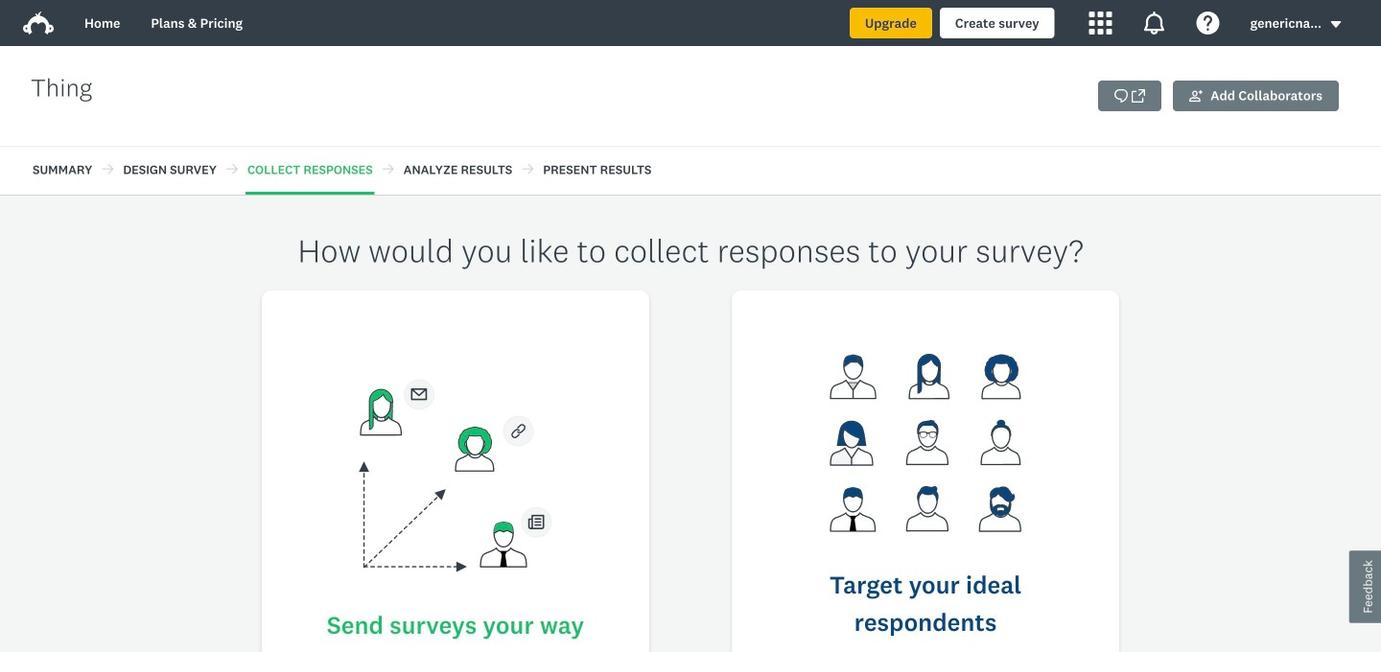 Task type: locate. For each thing, give the bounding box(es) containing it.
products icon image
[[1089, 12, 1112, 35], [1089, 12, 1112, 35]]

help icon image
[[1197, 12, 1220, 35]]

dropdown arrow icon image
[[1329, 18, 1343, 31], [1331, 21, 1341, 28]]

brand logo image
[[23, 8, 54, 38], [23, 12, 54, 35]]

notification center icon image
[[1143, 12, 1166, 35]]

2 brand logo image from the top
[[23, 12, 54, 35]]

target your ideal respondents image
[[830, 354, 1021, 532]]

send surveys your way image
[[359, 379, 552, 572]]

this link opens in a new tab image
[[1132, 89, 1145, 103], [1132, 89, 1145, 103]]

comment image
[[1114, 89, 1128, 103]]



Task type: describe. For each thing, give the bounding box(es) containing it.
1 brand logo image from the top
[[23, 8, 54, 38]]



Task type: vqa. For each thing, say whether or not it's contained in the screenshot.
Notification center icon
yes



